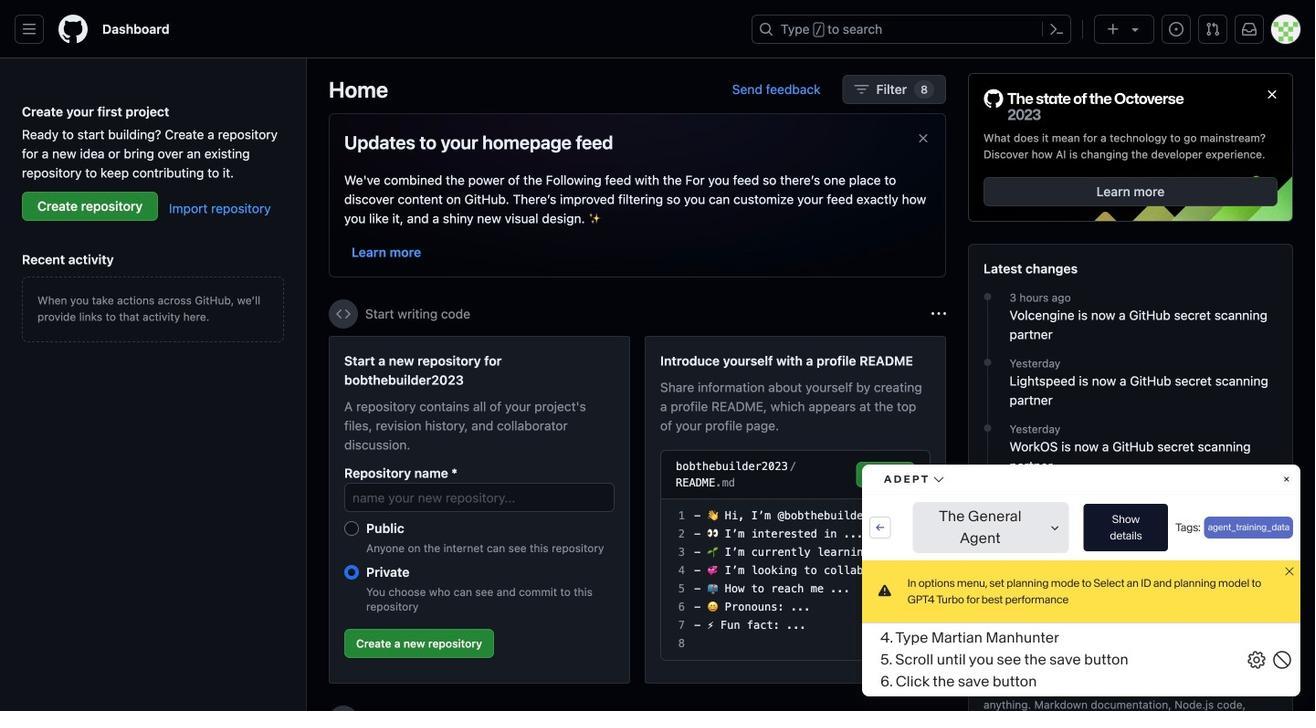 Task type: describe. For each thing, give the bounding box(es) containing it.
explore element
[[968, 73, 1294, 712]]

dot fill image
[[981, 355, 995, 370]]

triangle down image
[[1128, 22, 1143, 37]]

issue opened image
[[1169, 22, 1184, 37]]

notifications image
[[1242, 22, 1257, 37]]

explore repositories navigation
[[968, 598, 1294, 712]]



Task type: vqa. For each thing, say whether or not it's contained in the screenshot.
git pull request 'icon'
yes



Task type: locate. For each thing, give the bounding box(es) containing it.
1 dot fill image from the top
[[981, 290, 995, 304]]

2 vertical spatial dot fill image
[[981, 487, 995, 502]]

git pull request image
[[1206, 22, 1220, 37]]

1 vertical spatial dot fill image
[[981, 421, 995, 436]]

3 dot fill image from the top
[[981, 487, 995, 502]]

2 dot fill image from the top
[[981, 421, 995, 436]]

account element
[[0, 58, 307, 712]]

plus image
[[1106, 22, 1121, 37]]

dot fill image
[[981, 290, 995, 304], [981, 421, 995, 436], [981, 487, 995, 502]]

homepage image
[[58, 15, 88, 44]]

command palette image
[[1050, 22, 1064, 37]]

0 vertical spatial dot fill image
[[981, 290, 995, 304]]



